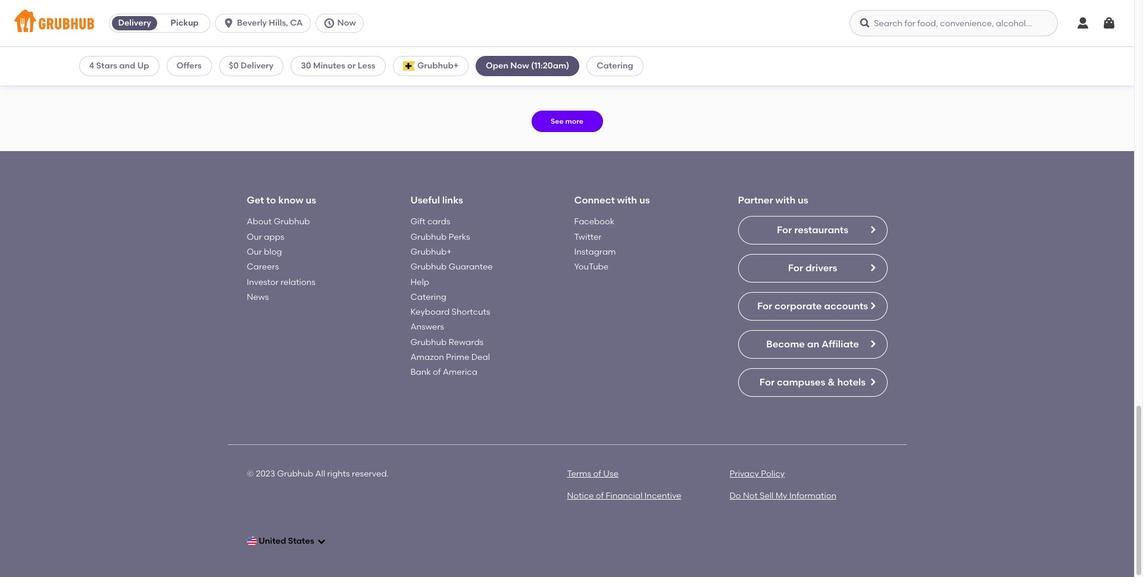 Task type: vqa. For each thing, say whether or not it's contained in the screenshot.
Star icon corresponding to Papa Johns
no



Task type: locate. For each thing, give the bounding box(es) containing it.
0 vertical spatial now
[[337, 18, 356, 28]]

grubhub plus flag logo image
[[403, 61, 415, 71]]

1 min from the left
[[294, 73, 309, 83]]

1 vertical spatial our
[[247, 247, 262, 257]]

1 vertical spatial catering
[[411, 292, 446, 302]]

4.9 (311)
[[592, 73, 622, 83]]

grubhub down know
[[274, 217, 310, 227]]

0 horizontal spatial delivery
[[118, 18, 151, 28]]

star icon image left '4.9' at right
[[579, 74, 589, 83]]

with for partner
[[776, 195, 796, 206]]

0 vertical spatial chicken
[[617, 59, 655, 71]]

1 right image from the top
[[868, 225, 877, 235]]

open now (11:20am)
[[486, 61, 569, 71]]

svg image
[[1076, 16, 1090, 30], [223, 17, 235, 29], [323, 17, 335, 29], [317, 537, 326, 547]]

1 vertical spatial grubhub+
[[411, 247, 452, 257]]

0 horizontal spatial catering
[[411, 292, 446, 302]]

35–50 for the pastors grill
[[267, 73, 292, 83]]

35–50 down $3.99 delivery
[[267, 73, 292, 83]]

grubhub perks link
[[411, 232, 470, 242]]

terms
[[567, 469, 591, 480]]

2 star icon image from the left
[[333, 74, 342, 83]]

1 vertical spatial delivery
[[241, 61, 274, 71]]

policy
[[761, 469, 785, 480]]

4.9
[[592, 73, 603, 83]]

delivery for sweetgreen
[[524, 61, 555, 71]]

1 horizontal spatial •
[[382, 73, 386, 83]]

now up or at top
[[337, 18, 356, 28]]

2 with from the left
[[776, 195, 796, 206]]

pickup
[[171, 18, 199, 28]]

right image
[[868, 263, 877, 273]]

reserved.
[[352, 469, 389, 480]]

min down 30
[[294, 73, 309, 83]]

(356)
[[359, 73, 379, 83]]

svg image
[[1102, 16, 1116, 30], [859, 17, 871, 29]]

keyboard shortcuts link
[[411, 307, 490, 317]]

for corporate accounts link
[[738, 293, 888, 321]]

3 us from the left
[[798, 195, 808, 206]]

35–50 down open now (11:20am)
[[514, 73, 538, 83]]

links
[[442, 195, 463, 206]]

beverly hills, ca
[[237, 18, 303, 28]]

right image right affiliate
[[868, 340, 877, 349]]

0 horizontal spatial now
[[337, 18, 356, 28]]

1 horizontal spatial svg image
[[1102, 16, 1116, 30]]

grubhub left all
[[277, 469, 313, 480]]

35–50 min for the pastors grill
[[267, 73, 309, 83]]

35–50 min down $3.99 delivery
[[267, 73, 309, 83]]

$3.99
[[255, 61, 275, 71]]

2023
[[256, 469, 275, 480]]

help
[[411, 277, 429, 287]]

1 horizontal spatial min
[[540, 73, 555, 83]]

right image down right icon
[[868, 301, 877, 311]]

financial
[[606, 491, 643, 501]]

corporate
[[775, 301, 822, 312]]

main content
[[0, 0, 1134, 578]]

catering up (311) at the top right
[[597, 61, 633, 71]]

calif chicken cafe - beverly grove link
[[579, 59, 802, 72]]

right image inside 'for corporate accounts' link
[[868, 301, 877, 311]]

hotels
[[837, 377, 866, 388]]

2 our from the top
[[247, 247, 262, 257]]

1 horizontal spatial delivery
[[241, 61, 274, 71]]

the pastors grill
[[99, 59, 175, 71]]

investor
[[247, 277, 279, 287]]

1 us from the left
[[306, 195, 316, 206]]

2 right image from the top
[[868, 301, 877, 311]]

cards
[[427, 217, 450, 227]]

with
[[617, 195, 637, 206], [776, 195, 796, 206]]

grubhub down "answers" link
[[411, 337, 447, 348]]

of right notice
[[596, 491, 604, 501]]

beverly hills, ca button
[[215, 14, 315, 33]]

of left use
[[593, 469, 601, 480]]

now inside button
[[337, 18, 356, 28]]

1 vertical spatial chicken
[[631, 73, 664, 83]]

1 horizontal spatial subscription pass image
[[579, 61, 590, 70]]

1 horizontal spatial delivery
[[524, 61, 555, 71]]

pickup button
[[160, 14, 210, 33]]

1 star icon image from the left
[[86, 74, 96, 83]]

subscription pass image inside "calif chicken cafe - beverly grove" link
[[579, 61, 590, 70]]

delivery
[[118, 18, 151, 28], [241, 61, 274, 71]]

language select image
[[247, 537, 256, 547]]

right image for become an affiliate
[[868, 340, 877, 349]]

1 horizontal spatial now
[[510, 61, 529, 71]]

facebook link
[[574, 217, 615, 227]]

with right connect at the top of the page
[[617, 195, 637, 206]]

become an affiliate link
[[738, 331, 888, 359]]

us right know
[[306, 195, 316, 206]]

30
[[301, 61, 311, 71]]

catering inside gift cards grubhub perks grubhub+ grubhub guarantee help catering keyboard shortcuts answers grubhub rewards amazon prime deal bank of america
[[411, 292, 446, 302]]

4
[[89, 61, 94, 71]]

perks
[[449, 232, 470, 242]]

us right connect at the top of the page
[[639, 195, 650, 206]]

our
[[247, 232, 262, 242], [247, 247, 262, 257]]

35–50 min down $1.49 delivery
[[514, 73, 555, 83]]

1 subscription pass image from the left
[[86, 61, 97, 70]]

3 right image from the top
[[868, 340, 877, 349]]

of inside gift cards grubhub perks grubhub+ grubhub guarantee help catering keyboard shortcuts answers grubhub rewards amazon prime deal bank of america
[[433, 368, 441, 378]]

• right (9)
[[125, 73, 129, 83]]

•
[[125, 73, 129, 83], [382, 73, 386, 83], [625, 73, 628, 83]]

1 35–50 from the left
[[267, 73, 292, 83]]

delivery
[[277, 61, 309, 71], [524, 61, 555, 71]]

0 horizontal spatial 35–50
[[267, 73, 292, 83]]

beverly inside button
[[237, 18, 267, 28]]

catering up keyboard at the bottom left of the page
[[411, 292, 446, 302]]

of right bank
[[433, 368, 441, 378]]

beverly right '-'
[[689, 59, 724, 71]]

min down (11:20am)
[[540, 73, 555, 83]]

us for connect with us
[[639, 195, 650, 206]]

main content containing the pastors grill
[[0, 0, 1134, 578]]

subscription pass image left the calif
[[579, 61, 590, 70]]

do
[[730, 491, 741, 501]]

apps
[[264, 232, 284, 242]]

youtube link
[[574, 262, 609, 272]]

subscription pass image left the
[[86, 61, 97, 70]]

all
[[315, 469, 325, 480]]

up
[[137, 61, 149, 71]]

0 horizontal spatial beverly
[[237, 18, 267, 28]]

right image up right icon
[[868, 225, 877, 235]]

grubhub+ right grubhub plus flag logo
[[417, 61, 459, 71]]

for down partner with us
[[777, 225, 792, 236]]

for restaurants link
[[738, 216, 888, 245]]

2 35–50 min from the left
[[514, 73, 555, 83]]

do not sell my information link
[[730, 491, 837, 501]]

useful links
[[411, 195, 463, 206]]

guarantee
[[449, 262, 493, 272]]

1 horizontal spatial 35–50
[[514, 73, 538, 83]]

amazon
[[411, 353, 444, 363]]

right image right hotels
[[868, 378, 877, 387]]

2 35–50 from the left
[[514, 73, 538, 83]]

star icon image
[[86, 74, 96, 83], [333, 74, 342, 83], [579, 74, 589, 83]]

delivery up pastors
[[118, 18, 151, 28]]

• right (311) at the top right
[[625, 73, 628, 83]]

svg image inside now button
[[323, 17, 335, 29]]

offers
[[177, 61, 202, 71]]

privacy policy link
[[730, 469, 785, 480]]

for left drivers
[[788, 263, 803, 274]]

catering
[[597, 61, 633, 71], [411, 292, 446, 302]]

min for sweetgreen
[[540, 73, 555, 83]]

connect with us
[[574, 195, 650, 206]]

get to know us
[[247, 195, 316, 206]]

partner
[[738, 195, 773, 206]]

affiliate
[[822, 339, 859, 350]]

1 horizontal spatial star icon image
[[333, 74, 342, 83]]

Search for food, convenience, alcohol... search field
[[850, 10, 1058, 36]]

1 horizontal spatial with
[[776, 195, 796, 206]]

2 horizontal spatial us
[[798, 195, 808, 206]]

right image for for corporate accounts
[[868, 301, 877, 311]]

2 vertical spatial of
[[596, 491, 604, 501]]

4.5
[[345, 73, 357, 83]]

0 horizontal spatial delivery
[[277, 61, 309, 71]]

0 horizontal spatial min
[[294, 73, 309, 83]]

right image inside for restaurants link
[[868, 225, 877, 235]]

1 vertical spatial of
[[593, 469, 601, 480]]

2 horizontal spatial star icon image
[[579, 74, 589, 83]]

1 • from the left
[[125, 73, 129, 83]]

0 horizontal spatial subscription pass image
[[86, 61, 97, 70]]

2 horizontal spatial •
[[625, 73, 628, 83]]

0 horizontal spatial with
[[617, 195, 637, 206]]

grubhub+
[[417, 61, 459, 71], [411, 247, 452, 257]]

chicken for calif
[[617, 59, 655, 71]]

our down about
[[247, 232, 262, 242]]

0 horizontal spatial us
[[306, 195, 316, 206]]

$1.49
[[503, 61, 522, 71]]

catering link
[[411, 292, 446, 302]]

1 35–50 min from the left
[[267, 73, 309, 83]]

1 vertical spatial now
[[510, 61, 529, 71]]

of for terms
[[593, 469, 601, 480]]

chicken down cafe
[[631, 73, 664, 83]]

for for for campuses & hotels
[[760, 377, 775, 388]]

know
[[278, 195, 303, 206]]

for left the campuses
[[760, 377, 775, 388]]

0 horizontal spatial svg image
[[859, 17, 871, 29]]

0 vertical spatial delivery
[[118, 18, 151, 28]]

subscription pass image
[[86, 61, 97, 70], [579, 61, 590, 70]]

right image inside the for campuses & hotels link
[[868, 378, 877, 387]]

right image inside become an affiliate link
[[868, 340, 877, 349]]

for campuses & hotels link
[[738, 369, 888, 397]]

bowls
[[389, 73, 412, 83]]

united states
[[259, 536, 314, 546]]

shortcuts
[[452, 307, 490, 317]]

now right "open"
[[510, 61, 529, 71]]

calif chicken cafe - beverly grove
[[592, 59, 754, 71]]

star icon image for the pastors grill
[[86, 74, 96, 83]]

3 star icon image from the left
[[579, 74, 589, 83]]

grubhub
[[274, 217, 310, 227], [411, 232, 447, 242], [411, 262, 447, 272], [411, 337, 447, 348], [277, 469, 313, 480]]

• chicken
[[625, 73, 664, 83]]

1 horizontal spatial beverly
[[689, 59, 724, 71]]

grubhub+ down grubhub perks link
[[411, 247, 452, 257]]

0 vertical spatial beverly
[[237, 18, 267, 28]]

rights
[[327, 469, 350, 480]]

right image
[[868, 225, 877, 235], [868, 301, 877, 311], [868, 340, 877, 349], [868, 378, 877, 387]]

my
[[776, 491, 787, 501]]

0 vertical spatial grubhub+
[[417, 61, 459, 71]]

grill
[[156, 59, 175, 71]]

0 horizontal spatial •
[[125, 73, 129, 83]]

for left corporate
[[757, 301, 772, 312]]

for for for corporate accounts
[[757, 301, 772, 312]]

0 horizontal spatial 35–50 min
[[267, 73, 309, 83]]

an
[[807, 339, 819, 350]]

35–50
[[267, 73, 292, 83], [514, 73, 538, 83]]

0 vertical spatial of
[[433, 368, 441, 378]]

delivery right '$1.49'
[[524, 61, 555, 71]]

now button
[[315, 14, 368, 33]]

2 us from the left
[[639, 195, 650, 206]]

delivery right $0 in the left of the page
[[241, 61, 274, 71]]

amazon prime deal link
[[411, 353, 490, 363]]

• right (356)
[[382, 73, 386, 83]]

0 vertical spatial our
[[247, 232, 262, 242]]

1 horizontal spatial us
[[639, 195, 650, 206]]

4 right image from the top
[[868, 378, 877, 387]]

1 horizontal spatial 35–50 min
[[514, 73, 555, 83]]

0 horizontal spatial star icon image
[[86, 74, 96, 83]]

chicken up • chicken
[[617, 59, 655, 71]]

beverly left hills,
[[237, 18, 267, 28]]

of for notice
[[596, 491, 604, 501]]

less
[[358, 61, 376, 71]]

1 with from the left
[[617, 195, 637, 206]]

rewards
[[449, 337, 484, 348]]

2 • from the left
[[382, 73, 386, 83]]

star icon image down 30 minutes or less
[[333, 74, 342, 83]]

$3.99 delivery
[[255, 61, 309, 71]]

stars
[[96, 61, 117, 71]]

delivery right "$3.99"
[[277, 61, 309, 71]]

for for for drivers
[[788, 263, 803, 274]]

us up for restaurants
[[798, 195, 808, 206]]

our up "careers"
[[247, 247, 262, 257]]

use
[[603, 469, 619, 480]]

star icon image down 4
[[86, 74, 96, 83]]

2 min from the left
[[540, 73, 555, 83]]

subscription pass image for the pastors grill
[[86, 61, 97, 70]]

2 subscription pass image from the left
[[579, 61, 590, 70]]

1 delivery from the left
[[277, 61, 309, 71]]

1 horizontal spatial catering
[[597, 61, 633, 71]]

2 delivery from the left
[[524, 61, 555, 71]]

with right partner
[[776, 195, 796, 206]]

(311)
[[605, 73, 622, 83]]



Task type: describe. For each thing, give the bounding box(es) containing it.
grubhub down gift cards link
[[411, 232, 447, 242]]

become
[[766, 339, 805, 350]]

• for the pastors grill
[[125, 73, 129, 83]]

3 • from the left
[[625, 73, 628, 83]]

answers
[[411, 322, 444, 333]]

get
[[247, 195, 264, 206]]

notice
[[567, 491, 594, 501]]

(9)
[[112, 73, 122, 83]]

for corporate accounts
[[757, 301, 868, 312]]

facebook twitter instagram youtube
[[574, 217, 616, 272]]

sell
[[760, 491, 774, 501]]

3.7 (9)
[[99, 73, 122, 83]]

• american
[[125, 73, 171, 83]]

bank
[[411, 368, 431, 378]]

right image for for restaurants
[[868, 225, 877, 235]]

subscription pass image for calif chicken cafe - beverly grove
[[579, 61, 590, 70]]

min for the pastors grill
[[294, 73, 309, 83]]

answers link
[[411, 322, 444, 333]]

for for for restaurants
[[777, 225, 792, 236]]

careers
[[247, 262, 279, 272]]

gift cards grubhub perks grubhub+ grubhub guarantee help catering keyboard shortcuts answers grubhub rewards amazon prime deal bank of america
[[411, 217, 493, 378]]

terms of use
[[567, 469, 619, 480]]

4 stars and up
[[89, 61, 149, 71]]

&
[[828, 377, 835, 388]]

see more
[[551, 117, 584, 126]]

grubhub inside about grubhub our apps our blog careers investor relations news
[[274, 217, 310, 227]]

chicken for •
[[631, 73, 664, 83]]

accounts
[[824, 301, 868, 312]]

news link
[[247, 292, 269, 302]]

restaurants
[[794, 225, 849, 236]]

about grubhub our apps our blog careers investor relations news
[[247, 217, 316, 302]]

twitter
[[574, 232, 602, 242]]

cafe
[[658, 59, 681, 71]]

1 vertical spatial beverly
[[689, 59, 724, 71]]

1 our from the top
[[247, 232, 262, 242]]

incentive
[[645, 491, 681, 501]]

facebook
[[574, 217, 615, 227]]

35–50 for sweetgreen
[[514, 73, 538, 83]]

more
[[565, 117, 584, 126]]

minutes
[[313, 61, 345, 71]]

• for sweetgreen
[[382, 73, 386, 83]]

instagram link
[[574, 247, 616, 257]]

0 vertical spatial catering
[[597, 61, 633, 71]]

star icon image for sweetgreen
[[333, 74, 342, 83]]

grubhub+ inside gift cards grubhub perks grubhub+ grubhub guarantee help catering keyboard shortcuts answers grubhub rewards amazon prime deal bank of america
[[411, 247, 452, 257]]

• bowls
[[382, 73, 412, 83]]

svg image inside beverly hills, ca button
[[223, 17, 235, 29]]

subscription pass image
[[333, 61, 343, 70]]

our blog link
[[247, 247, 282, 257]]

campuses
[[777, 377, 825, 388]]

not
[[743, 491, 758, 501]]

grubhub guarantee link
[[411, 262, 493, 272]]

see more button
[[531, 111, 603, 132]]

with for connect
[[617, 195, 637, 206]]

delivery button
[[110, 14, 160, 33]]

useful
[[411, 195, 440, 206]]

4.5 (356)
[[345, 73, 379, 83]]

and
[[119, 61, 135, 71]]

terms of use link
[[567, 469, 619, 480]]

open
[[486, 61, 508, 71]]

help link
[[411, 277, 429, 287]]

bank of america link
[[411, 368, 477, 378]]

america
[[443, 368, 477, 378]]

to
[[266, 195, 276, 206]]

grubhub rewards link
[[411, 337, 484, 348]]

grubhub down grubhub+ link
[[411, 262, 447, 272]]

twitter link
[[574, 232, 602, 242]]

deal
[[471, 353, 490, 363]]

main navigation navigation
[[0, 0, 1134, 47]]

(11:20am)
[[531, 61, 569, 71]]

sweetgreen
[[345, 59, 400, 71]]

for restaurants
[[777, 225, 849, 236]]

$0
[[229, 61, 239, 71]]

30 minutes or less
[[301, 61, 376, 71]]

american
[[132, 73, 171, 83]]

us for partner with us
[[798, 195, 808, 206]]

gift cards link
[[411, 217, 450, 227]]

careers link
[[247, 262, 279, 272]]

see
[[551, 117, 564, 126]]

right image for for campuses & hotels
[[868, 378, 877, 387]]

35–50 min for sweetgreen
[[514, 73, 555, 83]]

information
[[789, 491, 837, 501]]

notice of financial incentive
[[567, 491, 681, 501]]

delivery inside button
[[118, 18, 151, 28]]

investor relations link
[[247, 277, 316, 287]]

drivers
[[806, 263, 837, 274]]

united
[[259, 536, 286, 546]]

delivery for the pastors grill
[[277, 61, 309, 71]]

partner with us
[[738, 195, 808, 206]]

$1.49 delivery
[[503, 61, 555, 71]]



